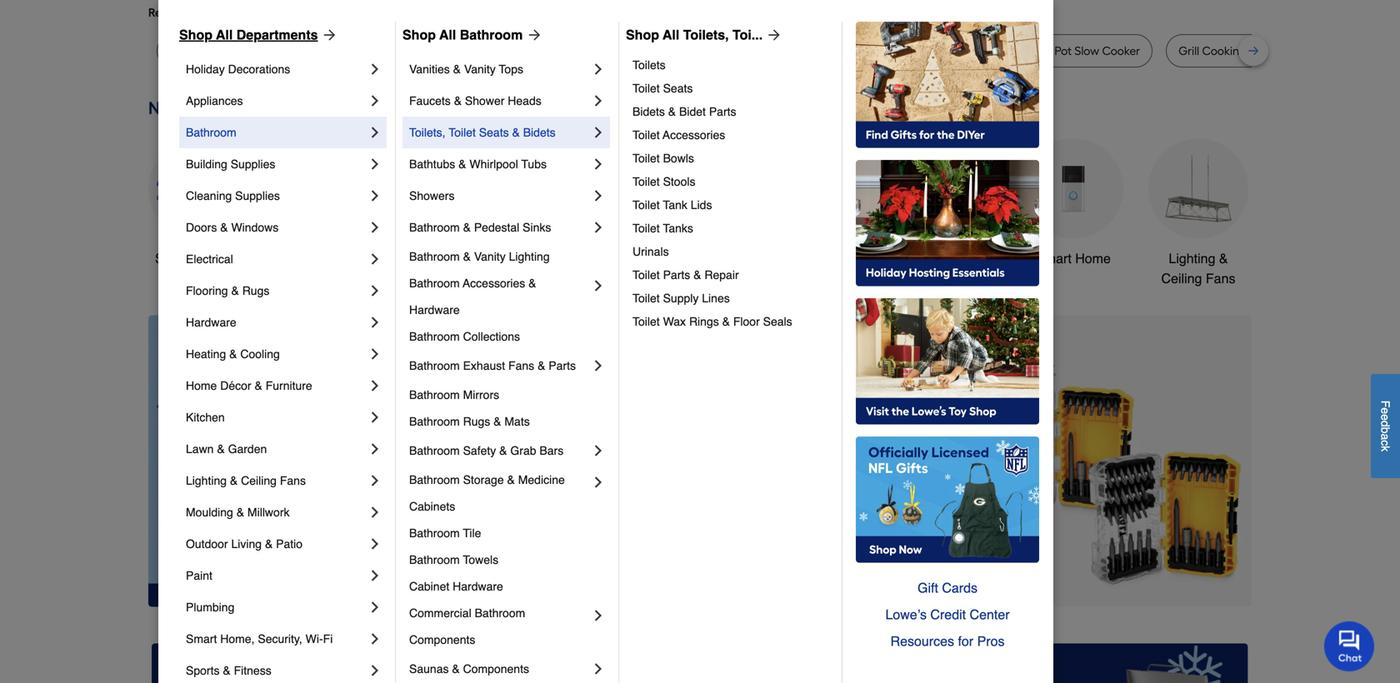 Task type: describe. For each thing, give the bounding box(es) containing it.
plumbing
[[186, 601, 234, 614]]

toilet seats link
[[633, 77, 830, 100]]

chevron right image for plumbing
[[367, 599, 383, 616]]

chevron right image for hardware
[[367, 314, 383, 331]]

bathroom & pedestal sinks
[[409, 221, 551, 234]]

vanities
[[409, 63, 450, 76]]

0 horizontal spatial lighting
[[186, 474, 227, 488]]

chevron right image for cleaning supplies
[[367, 188, 383, 204]]

shop all departments link
[[179, 25, 338, 45]]

fi
[[323, 633, 333, 646]]

appliances
[[186, 94, 243, 108]]

bathroom for bathroom storage & medicine cabinets
[[409, 473, 460, 487]]

chevron right image for bathroom accessories & hardware
[[590, 278, 607, 294]]

bathroom towels
[[409, 553, 498, 567]]

2 horizontal spatial lighting
[[1169, 251, 1215, 266]]

pot for instant pot
[[965, 44, 982, 58]]

scroll to item #2 image
[[803, 577, 843, 584]]

0 vertical spatial seats
[[663, 82, 693, 95]]

stools
[[663, 175, 695, 188]]

up to 35 percent off select small appliances. image
[[526, 644, 874, 683]]

triple slow cooker
[[363, 44, 460, 58]]

pot for crock pot cooking pot
[[803, 44, 820, 58]]

smart home, security, wi-fi
[[186, 633, 333, 646]]

chevron right image for sports & fitness
[[367, 663, 383, 679]]

tubs
[[521, 158, 547, 171]]

doors & windows link
[[186, 212, 367, 243]]

recommended
[[148, 5, 229, 20]]

kitchen faucets link
[[648, 139, 748, 269]]

shop all deals link
[[148, 139, 248, 269]]

bathroom mirrors
[[409, 388, 499, 402]]

0 vertical spatial bidets
[[633, 105, 665, 118]]

holiday
[[186, 63, 225, 76]]

supply
[[663, 292, 699, 305]]

chevron right image for doors & windows
[[367, 219, 383, 236]]

décor
[[220, 379, 251, 393]]

chevron right image for paint
[[367, 568, 383, 584]]

chevron right image for building supplies
[[367, 156, 383, 173]]

cabinet hardware
[[409, 580, 503, 593]]

all for bathroom
[[439, 27, 456, 43]]

chevron right image for moulding & millwork
[[367, 504, 383, 521]]

pros
[[977, 634, 1005, 649]]

decorations for christmas
[[538, 271, 609, 286]]

microwave countertop
[[498, 44, 620, 58]]

urinals link
[[633, 240, 830, 263]]

toilet tank lids link
[[633, 193, 830, 217]]

bathroom mirrors link
[[409, 382, 607, 408]]

lawn & garden link
[[186, 433, 367, 465]]

officially licensed n f l gifts. shop now. image
[[856, 437, 1039, 563]]

& inside "link"
[[231, 284, 239, 298]]

home décor & furniture link
[[186, 370, 367, 402]]

searches
[[231, 5, 280, 20]]

bathroom collections
[[409, 330, 520, 343]]

toilet accessories
[[633, 128, 725, 142]]

towels
[[463, 553, 498, 567]]

0 vertical spatial lighting & ceiling fans link
[[1148, 139, 1248, 289]]

1 cooker from the left
[[422, 44, 460, 58]]

christmas
[[543, 251, 603, 266]]

0 horizontal spatial seats
[[479, 126, 509, 139]]

components for commercial bathroom components
[[409, 633, 475, 647]]

repair
[[705, 268, 739, 282]]

0 horizontal spatial lighting & ceiling fans
[[186, 474, 306, 488]]

chevron right image for bathroom storage & medicine cabinets
[[590, 474, 607, 491]]

chevron right image for outdoor living & patio
[[367, 536, 383, 553]]

bathroom for bathroom & pedestal sinks
[[409, 221, 460, 234]]

patio
[[276, 538, 303, 551]]

instant
[[926, 44, 962, 58]]

smart for smart home
[[1036, 251, 1072, 266]]

home décor & furniture
[[186, 379, 312, 393]]

chevron right image for smart home, security, wi-fi
[[367, 631, 383, 648]]

0 vertical spatial faucets
[[409, 94, 451, 108]]

crock for crock pot cooking pot
[[769, 44, 800, 58]]

building supplies link
[[186, 148, 367, 180]]

toilet tank lids
[[633, 198, 712, 212]]

commercial bathroom components
[[409, 607, 528, 647]]

saunas & components link
[[409, 653, 590, 683]]

1 horizontal spatial lighting
[[509, 250, 550, 263]]

floor
[[733, 315, 760, 328]]

millwork
[[247, 506, 290, 519]]

toilet tanks
[[633, 222, 693, 235]]

bathroom storage & medicine cabinets link
[[409, 467, 590, 520]]

1 vertical spatial toilets,
[[409, 126, 446, 139]]

toilet stools link
[[633, 170, 830, 193]]

lids
[[691, 198, 712, 212]]

commercial bathroom components link
[[409, 600, 590, 653]]

bathroom inside "link"
[[460, 27, 523, 43]]

0 horizontal spatial bathroom link
[[186, 117, 367, 148]]

fans inside the "lighting & ceiling fans"
[[1206, 271, 1235, 286]]

bathroom inside commercial bathroom components
[[475, 607, 525, 620]]

saunas & components
[[409, 663, 529, 676]]

holiday hosting essentials. image
[[856, 160, 1039, 287]]

bathroom & vanity lighting
[[409, 250, 550, 263]]

toilet bowls
[[633, 152, 694, 165]]

toilet down faucets & shower heads
[[449, 126, 476, 139]]

bathroom for bathroom safety & grab bars
[[409, 444, 460, 458]]

smart for smart home, security, wi-fi
[[186, 633, 217, 646]]

crock for crock pot slow cooker
[[1021, 44, 1052, 58]]

2 horizontal spatial parts
[[709, 105, 736, 118]]

smart home
[[1036, 251, 1111, 266]]

christmas decorations link
[[523, 139, 623, 289]]

1 horizontal spatial for
[[958, 634, 974, 649]]

1 horizontal spatial parts
[[663, 268, 690, 282]]

find gifts for the diyer. image
[[856, 22, 1039, 148]]

toilet for toilet tank lids
[[633, 198, 660, 212]]

chevron right image for bathtubs & whirlpool tubs
[[590, 156, 607, 173]]

shop these last-minute gifts. $99 or less. quantities are limited and won't last. image
[[148, 315, 418, 607]]

equipment
[[792, 271, 855, 286]]

toilets, toilet seats & bidets link
[[409, 117, 590, 148]]

2 slow from the left
[[1075, 44, 1099, 58]]

outdoor for outdoor tools & equipment
[[776, 251, 824, 266]]

triple
[[363, 44, 392, 58]]

0 horizontal spatial parts
[[549, 359, 576, 373]]

toilet for toilet parts & repair
[[633, 268, 660, 282]]

2 e from the top
[[1379, 414, 1392, 421]]

hardware down towels on the left
[[453, 580, 503, 593]]

sports
[[186, 664, 220, 678]]

shop all bathroom link
[[403, 25, 543, 45]]

bathroom for bathroom collections
[[409, 330, 460, 343]]

toilet parts & repair
[[633, 268, 739, 282]]

toilet for toilet bowls
[[633, 152, 660, 165]]

faucets inside "link"
[[699, 251, 746, 266]]

up to 50 percent off select tools and accessories. image
[[444, 315, 1252, 607]]

pot for crock pot slow cooker
[[1055, 44, 1072, 58]]

urinals
[[633, 245, 669, 258]]

bathroom for bathroom tile
[[409, 527, 460, 540]]

1 vertical spatial lighting & ceiling fans link
[[186, 465, 367, 497]]

resources
[[891, 634, 954, 649]]

d
[[1379, 421, 1392, 427]]

flooring & rugs link
[[186, 275, 367, 307]]

outdoor for outdoor living & patio
[[186, 538, 228, 551]]

smart home link
[[1023, 139, 1123, 269]]

c
[[1379, 440, 1392, 446]]

tile
[[463, 527, 481, 540]]

bathroom for bathroom towels
[[409, 553, 460, 567]]

garden
[[228, 443, 267, 456]]

kitchen link
[[186, 402, 367, 433]]

warming
[[1294, 44, 1343, 58]]

supplies for cleaning supplies
[[235, 189, 280, 203]]

all for deals
[[189, 251, 204, 266]]

toilet for toilet accessories
[[633, 128, 660, 142]]

shop all bathroom
[[403, 27, 523, 43]]

chevron right image for electrical
[[367, 251, 383, 268]]

paint link
[[186, 560, 367, 592]]

bathroom & pedestal sinks link
[[409, 212, 590, 243]]

toilets, toilet seats & bidets
[[409, 126, 556, 139]]

bathroom for bathroom exhaust fans & parts
[[409, 359, 460, 373]]

shop for shop all toilets, toi...
[[626, 27, 659, 43]]

scroll to item #5 image
[[926, 577, 966, 584]]

sports & fitness link
[[186, 655, 367, 683]]

vanity for tops
[[464, 63, 496, 76]]

chevron right image for bathroom exhaust fans & parts
[[590, 358, 607, 374]]

outdoor living & patio
[[186, 538, 303, 551]]

& inside bathroom storage & medicine cabinets
[[507, 473, 515, 487]]

ceiling inside the "lighting & ceiling fans"
[[1161, 271, 1202, 286]]

microwave
[[498, 44, 556, 58]]

0 horizontal spatial bidets
[[523, 126, 556, 139]]



Task type: locate. For each thing, give the bounding box(es) containing it.
0 horizontal spatial for
[[283, 5, 297, 20]]

components for saunas & components
[[463, 663, 529, 676]]

1 horizontal spatial smart
[[1036, 251, 1072, 266]]

new deals every day during 25 days of deals image
[[148, 94, 1252, 122]]

hardware
[[409, 303, 460, 317], [186, 316, 236, 329], [453, 580, 503, 593]]

0 vertical spatial components
[[409, 633, 475, 647]]

chevron right image for appliances
[[367, 93, 383, 109]]

all inside shop all deals link
[[189, 251, 204, 266]]

up to 30 percent off select grills and accessories. image
[[901, 644, 1248, 683]]

hardware up bathroom collections
[[409, 303, 460, 317]]

saunas
[[409, 663, 449, 676]]

1 pot from the left
[[803, 44, 820, 58]]

medicine
[[518, 473, 565, 487]]

smart inside smart home, security, wi-fi link
[[186, 633, 217, 646]]

toilet for toilet seats
[[633, 82, 660, 95]]

toilet up toilet bowls
[[633, 128, 660, 142]]

chevron right image for vanities & vanity tops
[[590, 61, 607, 78]]

1 horizontal spatial ceiling
[[1161, 271, 1202, 286]]

tops
[[499, 63, 523, 76]]

1 vertical spatial rugs
[[463, 415, 490, 428]]

0 horizontal spatial crock
[[769, 44, 800, 58]]

1 vertical spatial bidets
[[523, 126, 556, 139]]

arrow right image for shop all toilets, toi...
[[763, 27, 783, 43]]

0 vertical spatial smart
[[1036, 251, 1072, 266]]

arrow right image for shop all bathroom
[[523, 27, 543, 43]]

vanity inside vanities & vanity tops link
[[464, 63, 496, 76]]

0 horizontal spatial cooker
[[422, 44, 460, 58]]

get up to 2 free select tools or batteries when you buy 1 with select purchases. image
[[152, 644, 499, 683]]

0 horizontal spatial arrow right image
[[318, 27, 338, 43]]

3 pot from the left
[[965, 44, 982, 58]]

chevron right image for faucets & shower heads
[[590, 93, 607, 109]]

1 vertical spatial ceiling
[[241, 474, 277, 488]]

furniture
[[266, 379, 312, 393]]

vanity down pedestal
[[474, 250, 506, 263]]

kitchen up lawn
[[186, 411, 225, 424]]

grate
[[1249, 44, 1280, 58]]

1 cooking from the left
[[823, 44, 868, 58]]

all inside the shop all toilets, toi... link
[[663, 27, 679, 43]]

decorations down shop all departments link
[[228, 63, 290, 76]]

components inside commercial bathroom components
[[409, 633, 475, 647]]

tools up equipment in the top right of the page
[[827, 251, 858, 266]]

vanities & vanity tops
[[409, 63, 523, 76]]

tanks
[[663, 222, 693, 235]]

& inside bathroom accessories & hardware
[[529, 277, 536, 290]]

showers
[[409, 189, 455, 203]]

bathroom for bathroom rugs & mats
[[409, 415, 460, 428]]

0 horizontal spatial home
[[186, 379, 217, 393]]

bathroom
[[460, 27, 523, 43], [186, 126, 236, 139], [409, 221, 460, 234], [409, 250, 460, 263], [919, 251, 977, 266], [409, 277, 460, 290], [409, 330, 460, 343], [409, 359, 460, 373], [409, 388, 460, 402], [409, 415, 460, 428], [409, 444, 460, 458], [409, 473, 460, 487], [409, 527, 460, 540], [409, 553, 460, 567], [475, 607, 525, 620]]

parts up bathroom mirrors link on the bottom of page
[[549, 359, 576, 373]]

recommended searches for you
[[148, 5, 320, 20]]

1 horizontal spatial seats
[[663, 82, 693, 95]]

seats up whirlpool
[[479, 126, 509, 139]]

toilet down toilets
[[633, 82, 660, 95]]

tools inside 'link'
[[433, 251, 464, 266]]

outdoor inside outdoor tools & equipment
[[776, 251, 824, 266]]

vanity left tops
[[464, 63, 496, 76]]

0 horizontal spatial rugs
[[242, 284, 270, 298]]

arrow right image up toilets link
[[763, 27, 783, 43]]

outdoor down moulding
[[186, 538, 228, 551]]

holiday decorations
[[186, 63, 290, 76]]

supplies for building supplies
[[231, 158, 275, 171]]

gift cards
[[918, 580, 978, 596]]

heads
[[508, 94, 541, 108]]

for inside heading
[[283, 5, 297, 20]]

kitchen inside "link"
[[651, 251, 695, 266]]

toilet left the supply
[[633, 292, 660, 305]]

bathroom tile link
[[409, 520, 607, 547]]

grab
[[510, 444, 536, 458]]

0 vertical spatial lighting & ceiling fans
[[1161, 251, 1235, 286]]

faucets & shower heads
[[409, 94, 541, 108]]

1 vertical spatial accessories
[[463, 277, 525, 290]]

commercial
[[409, 607, 471, 620]]

0 vertical spatial for
[[283, 5, 297, 20]]

building
[[186, 158, 227, 171]]

0 vertical spatial fans
[[1206, 271, 1235, 286]]

1 vertical spatial arrow right image
[[1221, 461, 1238, 478]]

all down the recommended searches for you heading
[[663, 27, 679, 43]]

arrow right image inside shop all bathroom "link"
[[523, 27, 543, 43]]

chevron right image
[[590, 124, 607, 141], [590, 156, 607, 173], [367, 188, 383, 204], [590, 188, 607, 204], [367, 219, 383, 236], [590, 219, 607, 236], [367, 251, 383, 268], [590, 278, 607, 294], [367, 346, 383, 363], [590, 358, 607, 374], [367, 409, 383, 426], [590, 474, 607, 491], [367, 504, 383, 521], [367, 536, 383, 553], [367, 631, 383, 648]]

1 horizontal spatial arrow right image
[[1221, 461, 1238, 478]]

instant pot
[[926, 44, 982, 58]]

toilets link
[[633, 53, 830, 77]]

chevron right image for commercial bathroom components
[[590, 608, 607, 624]]

hardware down flooring
[[186, 316, 236, 329]]

toilet left 'wax'
[[633, 315, 660, 328]]

accessories for toilet
[[663, 128, 725, 142]]

toilet up toilet tanks
[[633, 198, 660, 212]]

0 horizontal spatial fans
[[280, 474, 306, 488]]

center
[[970, 607, 1010, 623]]

toilets, down the recommended searches for you heading
[[683, 27, 729, 43]]

2 cooking from the left
[[1202, 44, 1247, 58]]

1 horizontal spatial faucets
[[699, 251, 746, 266]]

all inside shop all departments link
[[216, 27, 233, 43]]

1 horizontal spatial cooking
[[1202, 44, 1247, 58]]

crock pot slow cooker
[[1021, 44, 1140, 58]]

bidets up tubs
[[523, 126, 556, 139]]

toilet for toilet tanks
[[633, 222, 660, 235]]

1 vertical spatial supplies
[[235, 189, 280, 203]]

1 horizontal spatial slow
[[1075, 44, 1099, 58]]

0 horizontal spatial smart
[[186, 633, 217, 646]]

1 shop from the left
[[179, 27, 213, 43]]

bowls
[[663, 152, 694, 165]]

sports & fitness
[[186, 664, 271, 678]]

electrical
[[186, 253, 233, 266]]

all down recommended searches for you
[[216, 27, 233, 43]]

chevron right image for home décor & furniture
[[367, 378, 383, 394]]

accessories for bathroom
[[463, 277, 525, 290]]

crock right instant pot
[[1021, 44, 1052, 58]]

2 vertical spatial fans
[[280, 474, 306, 488]]

scroll to item #4 image
[[886, 577, 926, 584]]

home inside "link"
[[186, 379, 217, 393]]

showers link
[[409, 180, 590, 212]]

arrow right image
[[318, 27, 338, 43], [1221, 461, 1238, 478]]

accessories down bidet at the top of the page
[[663, 128, 725, 142]]

fitness
[[234, 664, 271, 678]]

1 horizontal spatial outdoor
[[776, 251, 824, 266]]

0 vertical spatial decorations
[[228, 63, 290, 76]]

2 horizontal spatial shop
[[626, 27, 659, 43]]

smart inside smart home link
[[1036, 251, 1072, 266]]

faucets down vanities
[[409, 94, 451, 108]]

outdoor up equipment in the top right of the page
[[776, 251, 824, 266]]

all right shop
[[189, 251, 204, 266]]

cabinet
[[409, 580, 449, 593]]

shop all toilets, toi... link
[[626, 25, 783, 45]]

0 vertical spatial parts
[[709, 105, 736, 118]]

0 horizontal spatial faucets
[[409, 94, 451, 108]]

cleaning
[[186, 189, 232, 203]]

deals
[[208, 251, 242, 266]]

toilet down toilet bowls
[[633, 175, 660, 188]]

2 tools from the left
[[827, 251, 858, 266]]

1 crock from the left
[[769, 44, 800, 58]]

1 horizontal spatial accessories
[[663, 128, 725, 142]]

chevron right image for bathroom & pedestal sinks
[[590, 219, 607, 236]]

1 vertical spatial lighting & ceiling fans
[[186, 474, 306, 488]]

chevron right image for lighting & ceiling fans
[[367, 473, 383, 489]]

kitchen for kitchen faucets
[[651, 251, 695, 266]]

0 vertical spatial home
[[1075, 251, 1111, 266]]

chevron right image for flooring & rugs
[[367, 283, 383, 299]]

1 vertical spatial home
[[186, 379, 217, 393]]

rugs
[[242, 284, 270, 298], [463, 415, 490, 428]]

0 horizontal spatial slow
[[394, 44, 419, 58]]

bathroom tile
[[409, 527, 481, 540]]

0 horizontal spatial cooking
[[823, 44, 868, 58]]

bidets & bidet parts
[[633, 105, 736, 118]]

toilets, up bathtubs
[[409, 126, 446, 139]]

accessories inside 'toilet accessories' link
[[663, 128, 725, 142]]

crock up toilet seats link
[[769, 44, 800, 58]]

decorations for holiday
[[228, 63, 290, 76]]

vanity for lighting
[[474, 250, 506, 263]]

faucets up repair
[[699, 251, 746, 266]]

all up vanities
[[439, 27, 456, 43]]

1 vertical spatial smart
[[186, 633, 217, 646]]

2 pot from the left
[[870, 44, 888, 58]]

cabinets
[[409, 500, 455, 513]]

0 vertical spatial kitchen
[[651, 251, 695, 266]]

1 vertical spatial for
[[958, 634, 974, 649]]

all inside shop all bathroom "link"
[[439, 27, 456, 43]]

bidets down toilet seats
[[633, 105, 665, 118]]

chevron right image for saunas & components
[[590, 661, 607, 678]]

parts up the supply
[[663, 268, 690, 282]]

chevron right image for kitchen
[[367, 409, 383, 426]]

lowe's
[[885, 607, 927, 623]]

2 cooker from the left
[[1102, 44, 1140, 58]]

0 vertical spatial outdoor
[[776, 251, 824, 266]]

2 arrow right image from the left
[[763, 27, 783, 43]]

parts up 'toilet accessories' link
[[709, 105, 736, 118]]

0 horizontal spatial arrow right image
[[523, 27, 543, 43]]

chevron right image for bathroom
[[367, 124, 383, 141]]

0 horizontal spatial ceiling
[[241, 474, 277, 488]]

bathroom for bathroom accessories & hardware
[[409, 277, 460, 290]]

1 vertical spatial outdoor
[[186, 538, 228, 551]]

seals
[[763, 315, 792, 328]]

vanities & vanity tops link
[[409, 53, 590, 85]]

0 vertical spatial rugs
[[242, 284, 270, 298]]

lighting & ceiling fans link
[[1148, 139, 1248, 289], [186, 465, 367, 497]]

1 e from the top
[[1379, 408, 1392, 414]]

smart home, security, wi-fi link
[[186, 623, 367, 655]]

1 vertical spatial fans
[[508, 359, 534, 373]]

kitchen up toilet parts & repair
[[651, 251, 695, 266]]

slow
[[394, 44, 419, 58], [1075, 44, 1099, 58]]

doors & windows
[[186, 221, 279, 234]]

1 horizontal spatial fans
[[508, 359, 534, 373]]

decorations down christmas
[[538, 271, 609, 286]]

bathroom & vanity lighting link
[[409, 243, 607, 270]]

1 horizontal spatial home
[[1075, 251, 1111, 266]]

recommended searches for you heading
[[148, 4, 1252, 21]]

toilet seats
[[633, 82, 693, 95]]

arrow right image inside the shop all toilets, toi... link
[[763, 27, 783, 43]]

1 horizontal spatial crock
[[1021, 44, 1052, 58]]

components down commercial bathroom components link
[[463, 663, 529, 676]]

chevron right image for toilets, toilet seats & bidets
[[590, 124, 607, 141]]

bathroom for bathroom & vanity lighting
[[409, 250, 460, 263]]

bathroom inside bathroom accessories & hardware
[[409, 277, 460, 290]]

0 horizontal spatial kitchen
[[186, 411, 225, 424]]

2 vertical spatial parts
[[549, 359, 576, 373]]

accessories inside bathroom accessories & hardware
[[463, 277, 525, 290]]

shop inside "link"
[[403, 27, 436, 43]]

bathroom safety & grab bars
[[409, 444, 564, 458]]

kitchen faucets
[[651, 251, 746, 266]]

bidet
[[679, 105, 706, 118]]

0 vertical spatial supplies
[[231, 158, 275, 171]]

1 horizontal spatial bidets
[[633, 105, 665, 118]]

arrow right image inside shop all departments link
[[318, 27, 338, 43]]

2 crock from the left
[[1021, 44, 1052, 58]]

0 vertical spatial accessories
[[663, 128, 725, 142]]

toilet up urinals
[[633, 222, 660, 235]]

rugs down electrical link
[[242, 284, 270, 298]]

home,
[[220, 633, 255, 646]]

bathroom accessories & hardware
[[409, 277, 540, 317]]

2 shop from the left
[[403, 27, 436, 43]]

0 vertical spatial toilets,
[[683, 27, 729, 43]]

chevron right image for showers
[[590, 188, 607, 204]]

1 horizontal spatial lighting & ceiling fans
[[1161, 251, 1235, 286]]

toilet accessories link
[[633, 123, 830, 147]]

resources for pros
[[891, 634, 1005, 649]]

accessories
[[663, 128, 725, 142], [463, 277, 525, 290]]

arrow left image
[[458, 461, 475, 478]]

4 pot from the left
[[1055, 44, 1072, 58]]

3 shop from the left
[[626, 27, 659, 43]]

toilet for toilet wax rings & floor seals
[[633, 315, 660, 328]]

vanity inside bathroom & vanity lighting link
[[474, 250, 506, 263]]

heating & cooling link
[[186, 338, 367, 370]]

1 horizontal spatial lighting & ceiling fans link
[[1148, 139, 1248, 289]]

all for departments
[[216, 27, 233, 43]]

1 horizontal spatial decorations
[[538, 271, 609, 286]]

2 horizontal spatial fans
[[1206, 271, 1235, 286]]

all for toilets,
[[663, 27, 679, 43]]

toilet wax rings & floor seals
[[633, 315, 792, 328]]

whirlpool
[[470, 158, 518, 171]]

1 horizontal spatial toilets,
[[683, 27, 729, 43]]

1 tools from the left
[[433, 251, 464, 266]]

shop for shop all bathroom
[[403, 27, 436, 43]]

1 vertical spatial kitchen
[[186, 411, 225, 424]]

& inside outdoor tools & equipment
[[862, 251, 871, 266]]

decorations
[[228, 63, 290, 76], [538, 271, 609, 286]]

tools inside outdoor tools & equipment
[[827, 251, 858, 266]]

cooker left grill
[[1102, 44, 1140, 58]]

toilet parts & repair link
[[633, 263, 830, 287]]

components down commercial
[[409, 633, 475, 647]]

shop up toilets
[[626, 27, 659, 43]]

0 vertical spatial vanity
[[464, 63, 496, 76]]

chevron right image for bathroom safety & grab bars
[[590, 443, 607, 459]]

shop down recommended
[[179, 27, 213, 43]]

toilet inside 'link'
[[633, 175, 660, 188]]

toilet for toilet supply lines
[[633, 292, 660, 305]]

1 vertical spatial parts
[[663, 268, 690, 282]]

bathroom inside "link"
[[409, 330, 460, 343]]

visit the lowe's toy shop. image
[[856, 298, 1039, 425]]

chevron right image for holiday decorations
[[367, 61, 383, 78]]

shop up the triple slow cooker
[[403, 27, 436, 43]]

1 arrow right image from the left
[[523, 27, 543, 43]]

outdoor
[[776, 251, 824, 266], [186, 538, 228, 551]]

building supplies
[[186, 158, 275, 171]]

hardware link
[[186, 307, 367, 338]]

toilet down urinals
[[633, 268, 660, 282]]

bathroom exhaust fans & parts link
[[409, 350, 590, 382]]

shop for shop all departments
[[179, 27, 213, 43]]

bathroom for bathroom mirrors
[[409, 388, 460, 402]]

arrow right image
[[523, 27, 543, 43], [763, 27, 783, 43]]

1 horizontal spatial rugs
[[463, 415, 490, 428]]

bathroom safety & grab bars link
[[409, 435, 590, 467]]

b
[[1379, 427, 1392, 434]]

1 horizontal spatial arrow right image
[[763, 27, 783, 43]]

cooker up vanities
[[422, 44, 460, 58]]

for left pros
[[958, 634, 974, 649]]

0 horizontal spatial lighting & ceiling fans link
[[186, 465, 367, 497]]

1 vertical spatial components
[[463, 663, 529, 676]]

lawn
[[186, 443, 214, 456]]

kitchen for kitchen
[[186, 411, 225, 424]]

accessories down bathroom & vanity lighting link
[[463, 277, 525, 290]]

1 horizontal spatial bathroom link
[[898, 139, 998, 269]]

for left you
[[283, 5, 297, 20]]

toilet tanks link
[[633, 217, 830, 240]]

mats
[[505, 415, 530, 428]]

tools down the bathroom & pedestal sinks
[[433, 251, 464, 266]]

0 horizontal spatial shop
[[179, 27, 213, 43]]

hardware inside bathroom accessories & hardware
[[409, 303, 460, 317]]

0 horizontal spatial tools
[[433, 251, 464, 266]]

1 horizontal spatial cooker
[[1102, 44, 1140, 58]]

crock pot cooking pot
[[769, 44, 888, 58]]

wax
[[663, 315, 686, 328]]

seats up "bidets & bidet parts"
[[663, 82, 693, 95]]

bathroom inside bathroom storage & medicine cabinets
[[409, 473, 460, 487]]

e up b
[[1379, 414, 1392, 421]]

doors
[[186, 221, 217, 234]]

chevron right image for lawn & garden
[[367, 441, 383, 458]]

1 vertical spatial faucets
[[699, 251, 746, 266]]

outdoor tools & equipment link
[[773, 139, 873, 289]]

toilet wax rings & floor seals link
[[633, 310, 830, 333]]

0 vertical spatial ceiling
[[1161, 271, 1202, 286]]

toilet supply lines
[[633, 292, 730, 305]]

e
[[1379, 408, 1392, 414], [1379, 414, 1392, 421]]

rugs inside "link"
[[242, 284, 270, 298]]

moulding & millwork
[[186, 506, 290, 519]]

1 vertical spatial decorations
[[538, 271, 609, 286]]

1 vertical spatial vanity
[[474, 250, 506, 263]]

chat invite button image
[[1324, 621, 1375, 672]]

1 vertical spatial seats
[[479, 126, 509, 139]]

1 horizontal spatial kitchen
[[651, 251, 695, 266]]

lighting & ceiling fans
[[1161, 251, 1235, 286], [186, 474, 306, 488]]

rugs down mirrors
[[463, 415, 490, 428]]

cleaning supplies
[[186, 189, 280, 203]]

1 slow from the left
[[394, 44, 419, 58]]

1 horizontal spatial shop
[[403, 27, 436, 43]]

e up d
[[1379, 408, 1392, 414]]

& inside "link"
[[255, 379, 262, 393]]

1 horizontal spatial tools
[[827, 251, 858, 266]]

0 horizontal spatial decorations
[[228, 63, 290, 76]]

chevron right image
[[367, 61, 383, 78], [590, 61, 607, 78], [367, 93, 383, 109], [590, 93, 607, 109], [367, 124, 383, 141], [367, 156, 383, 173], [367, 283, 383, 299], [367, 314, 383, 331], [367, 378, 383, 394], [367, 441, 383, 458], [590, 443, 607, 459], [367, 473, 383, 489], [367, 568, 383, 584], [367, 599, 383, 616], [590, 608, 607, 624], [590, 661, 607, 678], [367, 663, 383, 679]]

0 horizontal spatial toilets,
[[409, 126, 446, 139]]

paint
[[186, 569, 212, 583]]

supplies up cleaning supplies
[[231, 158, 275, 171]]

0 horizontal spatial outdoor
[[186, 538, 228, 551]]

arrow right image up microwave
[[523, 27, 543, 43]]

0 vertical spatial arrow right image
[[318, 27, 338, 43]]

toilet up 'toilet stools'
[[633, 152, 660, 165]]

supplies up windows
[[235, 189, 280, 203]]

toilet for toilet stools
[[633, 175, 660, 188]]

chevron right image for heating & cooling
[[367, 346, 383, 363]]



Task type: vqa. For each thing, say whether or not it's contained in the screenshot.
1st E from the top
yes



